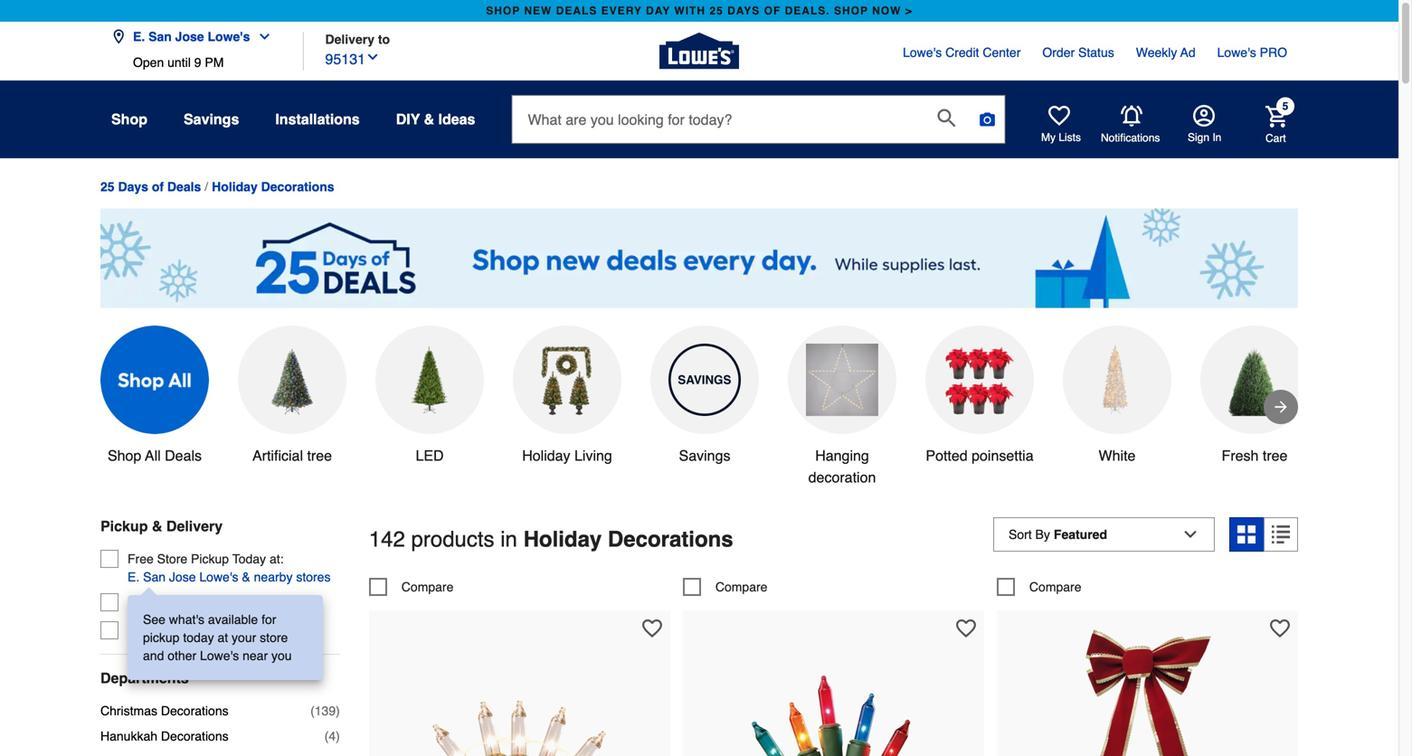 Task type: locate. For each thing, give the bounding box(es) containing it.
credit
[[946, 45, 980, 60]]

shop left all at the left of page
[[108, 448, 141, 464]]

0 horizontal spatial tree
[[307, 448, 332, 464]]

san up open
[[149, 29, 172, 44]]

2 ) from the top
[[336, 729, 340, 744]]

diy & ideas
[[396, 111, 476, 128]]

with
[[675, 5, 706, 17]]

0 horizontal spatial shop
[[486, 5, 520, 17]]

grid view image
[[1238, 526, 1256, 544]]

holiday living
[[522, 448, 612, 464]]

2 shop from the left
[[834, 5, 869, 17]]

25 days of deals bulb type led image
[[394, 344, 466, 416]]

25 days of deals special offers savings image
[[669, 344, 741, 416]]

0 horizontal spatial compare
[[402, 580, 454, 594]]

savings down pm
[[184, 111, 239, 128]]

holiday right /
[[212, 179, 258, 194]]

arrow right image
[[1272, 398, 1290, 416]]

)
[[336, 704, 340, 719], [336, 729, 340, 744]]

hanging decoration button
[[788, 326, 897, 489]]

1 horizontal spatial savings
[[679, 448, 731, 464]]

new
[[524, 5, 552, 17]]

e. right location image
[[133, 29, 145, 44]]

shop all deals image
[[100, 326, 209, 434]]

1 vertical spatial e.
[[128, 570, 140, 585]]

1 horizontal spatial heart outline image
[[1270, 619, 1290, 639]]

1 horizontal spatial shop
[[834, 5, 869, 17]]

tree
[[307, 448, 332, 464], [1263, 448, 1288, 464]]

holiday right in
[[524, 527, 602, 552]]

1 vertical spatial san
[[143, 570, 166, 585]]

25 days of deals type potted poinsettia image
[[944, 344, 1016, 416]]

holiday left living
[[522, 448, 571, 464]]

2 free from the top
[[128, 596, 154, 610]]

1 free from the top
[[128, 552, 154, 567]]

1 horizontal spatial savings button
[[651, 326, 759, 467]]

3 compare from the left
[[1030, 580, 1082, 594]]

decorations down installations button
[[261, 179, 334, 194]]

25 left days at the left of page
[[100, 179, 115, 194]]

christmas
[[100, 704, 157, 719]]

free delivery
[[128, 596, 203, 610]]

compare inside the 1001813120 element
[[402, 580, 454, 594]]

95131 button
[[325, 47, 380, 70]]

heart outline image
[[642, 619, 662, 639]]

chevron down image inside the 95131 button
[[366, 50, 380, 64]]

holiday inside holiday living button
[[522, 448, 571, 464]]

0 vertical spatial 25
[[710, 5, 724, 17]]

1 horizontal spatial tree
[[1263, 448, 1288, 464]]

1 vertical spatial jose
[[169, 570, 196, 585]]

25 days of deals type hanging decoration image
[[806, 344, 879, 416]]

139
[[315, 704, 336, 719]]

pickup down all at the left of page
[[100, 518, 148, 535]]

decorations up hanukkah decorations
[[161, 704, 229, 719]]

notifications
[[1101, 131, 1160, 144]]

e. for e. san jose lowe's
[[133, 29, 145, 44]]

decorations
[[261, 179, 334, 194], [608, 527, 734, 552], [161, 704, 229, 719], [161, 729, 229, 744]]

0 vertical spatial san
[[149, 29, 172, 44]]

e. for e. san jose lowe's & nearby stores
[[128, 570, 140, 585]]

1 vertical spatial (
[[325, 729, 329, 744]]

free left store
[[128, 552, 154, 567]]

at
[[218, 631, 228, 645]]

white
[[1099, 448, 1136, 464]]

see what's available for pickup today at your store and other lowe's near you
[[143, 613, 292, 663]]

0 horizontal spatial savings button
[[184, 103, 239, 136]]

products
[[411, 527, 495, 552]]

shop
[[111, 111, 148, 128], [108, 448, 141, 464]]

san down store
[[143, 570, 166, 585]]

1 horizontal spatial 25
[[710, 5, 724, 17]]

cart
[[1266, 132, 1287, 145]]

1 vertical spatial deals
[[165, 448, 202, 464]]

142
[[369, 527, 405, 552]]

& down today
[[242, 570, 250, 585]]

jose up 9
[[175, 29, 204, 44]]

lowe's down "at"
[[200, 649, 239, 663]]

0 vertical spatial free
[[128, 552, 154, 567]]

potted poinsettia
[[926, 448, 1034, 464]]

(
[[311, 704, 315, 719], [325, 729, 329, 744]]

compare inside 1001813154 element
[[716, 580, 768, 594]]

0 horizontal spatial (
[[311, 704, 315, 719]]

0 horizontal spatial 25
[[100, 179, 115, 194]]

sign
[[1188, 131, 1210, 144]]

1 vertical spatial )
[[336, 729, 340, 744]]

pickup
[[100, 518, 148, 535], [191, 552, 229, 567]]

0 vertical spatial chevron down image
[[250, 29, 272, 44]]

e. san jose lowe's button
[[111, 19, 279, 55]]

25
[[710, 5, 724, 17], [100, 179, 115, 194]]

tree for fresh tree
[[1263, 448, 1288, 464]]

1 vertical spatial holiday
[[522, 448, 571, 464]]

ideas
[[438, 111, 476, 128]]

free up see
[[128, 596, 154, 610]]

1 horizontal spatial chevron down image
[[366, 50, 380, 64]]

installations
[[275, 111, 360, 128]]

1 vertical spatial shop
[[108, 448, 141, 464]]

deals left /
[[167, 179, 201, 194]]

hanging
[[816, 448, 869, 464]]

2 compare from the left
[[716, 580, 768, 594]]

holiday
[[212, 179, 258, 194], [522, 448, 571, 464], [524, 527, 602, 552]]

0 vertical spatial e.
[[133, 29, 145, 44]]

1 tree from the left
[[307, 448, 332, 464]]

1 shop from the left
[[486, 5, 520, 17]]

1 vertical spatial &
[[152, 518, 162, 535]]

0 vertical spatial savings
[[184, 111, 239, 128]]

status
[[1079, 45, 1115, 60]]

1 horizontal spatial &
[[242, 570, 250, 585]]

1 vertical spatial chevron down image
[[366, 50, 380, 64]]

Search Query text field
[[513, 96, 923, 143]]

/
[[205, 180, 208, 194]]

tree inside button
[[1263, 448, 1288, 464]]

2 horizontal spatial &
[[424, 111, 434, 128]]

shop left the new
[[486, 5, 520, 17]]

search image
[[938, 109, 956, 127]]

delivery
[[325, 32, 375, 47], [166, 518, 223, 535], [157, 596, 203, 610], [156, 624, 202, 638]]

2 vertical spatial &
[[242, 570, 250, 585]]

led button
[[376, 326, 484, 467]]

shop all deals
[[108, 448, 202, 464]]

& up store
[[152, 518, 162, 535]]

1 horizontal spatial pickup
[[191, 552, 229, 567]]

e. up free delivery
[[128, 570, 140, 585]]

95131
[[325, 51, 366, 67]]

0 vertical spatial &
[[424, 111, 434, 128]]

decorations inside 25 days of deals / holiday decorations
[[261, 179, 334, 194]]

0 horizontal spatial &
[[152, 518, 162, 535]]

2 horizontal spatial compare
[[1030, 580, 1082, 594]]

decorations up 1001813154 element
[[608, 527, 734, 552]]

tree right artificial
[[307, 448, 332, 464]]

0 vertical spatial deals
[[167, 179, 201, 194]]

( 139 )
[[311, 704, 340, 719]]

today
[[183, 631, 214, 645]]

chevron down image
[[250, 29, 272, 44], [366, 50, 380, 64]]

& for diy
[[424, 111, 434, 128]]

1 vertical spatial 25
[[100, 179, 115, 194]]

of
[[152, 179, 164, 194]]

my
[[1042, 131, 1056, 144]]

None search field
[[512, 95, 1006, 161]]

holiday inside 25 days of deals / holiday decorations
[[212, 179, 258, 194]]

shop inside button
[[108, 448, 141, 464]]

potted poinsettia button
[[926, 326, 1034, 467]]

4
[[329, 729, 336, 744]]

jose down store
[[169, 570, 196, 585]]

compare for 1001813154 element
[[716, 580, 768, 594]]

lowe's pro link
[[1218, 43, 1288, 62]]

25 inside 25 days of deals / holiday decorations
[[100, 179, 115, 194]]

tree inside button
[[307, 448, 332, 464]]

free for free delivery
[[128, 596, 154, 610]]

compare inside 5013254527 element
[[1030, 580, 1082, 594]]

deals right all at the left of page
[[165, 448, 202, 464]]

christmas decorations
[[100, 704, 229, 719]]

jose
[[175, 29, 204, 44], [169, 570, 196, 585]]

lowe's pro
[[1218, 45, 1288, 60]]

0 vertical spatial savings button
[[184, 103, 239, 136]]

e.
[[133, 29, 145, 44], [128, 570, 140, 585]]

shop left now
[[834, 5, 869, 17]]

25 right "with"
[[710, 5, 724, 17]]

lowe's inside "see what's available for pickup today at your store and other lowe's near you"
[[200, 649, 239, 663]]

store
[[260, 631, 288, 645]]

chevron down image inside e. san jose lowe's button
[[250, 29, 272, 44]]

1 vertical spatial savings
[[679, 448, 731, 464]]

lowe's credit center
[[903, 45, 1021, 60]]

0 horizontal spatial chevron down image
[[250, 29, 272, 44]]

25 days of deals type fresh tree image
[[1219, 344, 1291, 416]]

heart outline image
[[956, 619, 976, 639], [1270, 619, 1290, 639]]

jose for e. san jose lowe's
[[175, 29, 204, 44]]

tree right fresh
[[1263, 448, 1288, 464]]

deals
[[167, 179, 201, 194], [165, 448, 202, 464]]

2 tree from the left
[[1263, 448, 1288, 464]]

0 vertical spatial )
[[336, 704, 340, 719]]

) up 4
[[336, 704, 340, 719]]

0 vertical spatial jose
[[175, 29, 204, 44]]

0 vertical spatial holiday
[[212, 179, 258, 194]]

1 ) from the top
[[336, 704, 340, 719]]

hanging decoration
[[809, 448, 876, 486]]

1 vertical spatial pickup
[[191, 552, 229, 567]]

order
[[1043, 45, 1075, 60]]

0 horizontal spatial pickup
[[100, 518, 148, 535]]

1 horizontal spatial (
[[325, 729, 329, 744]]

0 horizontal spatial heart outline image
[[956, 619, 976, 639]]

shop
[[486, 5, 520, 17], [834, 5, 869, 17]]

open
[[133, 55, 164, 70]]

compare
[[402, 580, 454, 594], [716, 580, 768, 594], [1030, 580, 1082, 594]]

( 4 )
[[325, 729, 340, 744]]

& right diy
[[424, 111, 434, 128]]

1 compare from the left
[[402, 580, 454, 594]]

my lists
[[1042, 131, 1081, 144]]

0 vertical spatial (
[[311, 704, 315, 719]]

5
[[1283, 100, 1289, 113]]

deals inside 25 days of deals / holiday decorations
[[167, 179, 201, 194]]

savings inside button
[[679, 448, 731, 464]]

0 vertical spatial shop
[[111, 111, 148, 128]]

1 horizontal spatial compare
[[716, 580, 768, 594]]

in
[[501, 527, 518, 552]]

25 days of deals light color white image
[[1081, 344, 1154, 416]]

potted
[[926, 448, 968, 464]]

1 vertical spatial savings button
[[651, 326, 759, 467]]

savings down 25 days of deals special offers savings 'image'
[[679, 448, 731, 464]]

pickup up e. san jose lowe's & nearby stores
[[191, 552, 229, 567]]

decorations down christmas decorations
[[161, 729, 229, 744]]

2 heart outline image from the left
[[1270, 619, 1290, 639]]

1 vertical spatial free
[[128, 596, 154, 610]]

shop new deals every day with 25 days of deals. shop now > link
[[483, 0, 917, 22]]

0 horizontal spatial savings
[[184, 111, 239, 128]]

delivery up the '95131'
[[325, 32, 375, 47]]

artificial tree
[[252, 448, 332, 464]]

order status
[[1043, 45, 1115, 60]]

) down ( 139 ) on the bottom left
[[336, 729, 340, 744]]

savings button
[[184, 103, 239, 136], [651, 326, 759, 467]]

( for 4
[[325, 729, 329, 744]]

lists
[[1059, 131, 1081, 144]]

jose for e. san jose lowe's & nearby stores
[[169, 570, 196, 585]]

shop down open
[[111, 111, 148, 128]]



Task type: vqa. For each thing, say whether or not it's contained in the screenshot.
"Sign In"
yes



Task type: describe. For each thing, give the bounding box(es) containing it.
in
[[1213, 131, 1222, 144]]

every
[[602, 5, 642, 17]]

shop for shop all deals
[[108, 448, 141, 464]]

and
[[143, 649, 164, 663]]

e. san jose lowe's & nearby stores button
[[128, 568, 331, 586]]

store
[[157, 552, 187, 567]]

shop button
[[111, 103, 148, 136]]

pm
[[205, 55, 224, 70]]

25 days of deals. shop new deals every day. while supplies last. image
[[100, 209, 1299, 308]]

artificial
[[252, 448, 303, 464]]

day
[[646, 5, 671, 17]]

1 heart outline image from the left
[[956, 619, 976, 639]]

lowe's left credit
[[903, 45, 942, 60]]

lowe's down free store pickup today at: in the left bottom of the page
[[199, 570, 238, 585]]

fresh tree button
[[1201, 326, 1309, 467]]

living
[[575, 448, 612, 464]]

25 days of deals type artificial tree image
[[256, 344, 329, 416]]

e. san jose lowe's
[[133, 29, 250, 44]]

days
[[118, 179, 148, 194]]

sign in
[[1188, 131, 1222, 144]]

( for 139
[[311, 704, 315, 719]]

holiday decorations link
[[212, 179, 334, 194]]

location image
[[111, 29, 126, 44]]

san for e. san jose lowe's
[[149, 29, 172, 44]]

fast
[[128, 624, 152, 638]]

>
[[906, 5, 913, 17]]

departments
[[100, 670, 189, 687]]

for
[[262, 613, 276, 627]]

available
[[208, 613, 258, 627]]

sign in button
[[1188, 105, 1222, 145]]

lowe's home improvement cart image
[[1266, 106, 1288, 127]]

your
[[232, 631, 256, 645]]

shop for shop
[[111, 111, 148, 128]]

) for ( 4 )
[[336, 729, 340, 744]]

lowe's home improvement notification center image
[[1121, 105, 1143, 127]]

delivery up free store pickup today at: in the left bottom of the page
[[166, 518, 223, 535]]

ad
[[1181, 45, 1196, 60]]

san for e. san jose lowe's & nearby stores
[[143, 570, 166, 585]]

fresh
[[1222, 448, 1259, 464]]

until
[[168, 55, 191, 70]]

compare for the 1001813120 element
[[402, 580, 454, 594]]

my lists link
[[1042, 105, 1081, 145]]

) for ( 139 )
[[336, 704, 340, 719]]

list view image
[[1272, 526, 1290, 544]]

shop all deals button
[[100, 326, 209, 467]]

lowe's credit center link
[[903, 43, 1021, 62]]

2 vertical spatial holiday
[[524, 527, 602, 552]]

today
[[232, 552, 266, 567]]

deals
[[556, 5, 598, 17]]

pro
[[1260, 45, 1288, 60]]

installations button
[[275, 103, 360, 136]]

hanukkah decorations
[[100, 729, 229, 744]]

decoration
[[809, 469, 876, 486]]

142 products in holiday decorations
[[369, 527, 734, 552]]

25 days of deals link
[[100, 179, 201, 194]]

delivery up what's
[[157, 596, 203, 610]]

to
[[378, 32, 390, 47]]

pickup & delivery
[[100, 518, 223, 535]]

what's
[[169, 613, 205, 627]]

all
[[145, 448, 161, 464]]

poinsettia
[[972, 448, 1034, 464]]

1001813154 element
[[683, 578, 768, 596]]

tree for artificial tree
[[307, 448, 332, 464]]

see
[[143, 613, 166, 627]]

pickup
[[143, 631, 180, 645]]

hanukkah
[[100, 729, 158, 744]]

fresh tree
[[1222, 448, 1288, 464]]

days
[[728, 5, 760, 17]]

diy & ideas button
[[396, 103, 476, 136]]

5013254527 element
[[997, 578, 1082, 596]]

deals.
[[785, 5, 830, 17]]

nearby
[[254, 570, 293, 585]]

lowe's left pro at top right
[[1218, 45, 1257, 60]]

center
[[983, 45, 1021, 60]]

shop new deals every day with 25 days of deals. shop now >
[[486, 5, 913, 17]]

compare for 5013254527 element
[[1030, 580, 1082, 594]]

order status link
[[1043, 43, 1115, 62]]

25 days of deals brand holiday living image
[[531, 344, 604, 416]]

artificial tree button
[[238, 326, 347, 467]]

open until 9 pm
[[133, 55, 224, 70]]

lowe's home improvement account image
[[1194, 105, 1215, 127]]

you
[[271, 649, 292, 663]]

camera image
[[979, 110, 997, 129]]

delivery to
[[325, 32, 390, 47]]

1001813120 element
[[369, 578, 454, 596]]

delivery up other
[[156, 624, 202, 638]]

white button
[[1063, 326, 1172, 467]]

lowe's up pm
[[208, 29, 250, 44]]

lowe's home improvement logo image
[[660, 11, 739, 91]]

0 vertical spatial pickup
[[100, 518, 148, 535]]

led
[[416, 448, 444, 464]]

25 days of deals / holiday decorations
[[100, 179, 334, 194]]

9
[[194, 55, 201, 70]]

& for pickup
[[152, 518, 162, 535]]

fast delivery
[[128, 624, 202, 638]]

stores
[[296, 570, 331, 585]]

of
[[764, 5, 781, 17]]

free for free store pickup today at:
[[128, 552, 154, 567]]

at:
[[270, 552, 284, 567]]

lowe's home improvement lists image
[[1049, 105, 1071, 127]]

deals inside button
[[165, 448, 202, 464]]

near
[[243, 649, 268, 663]]

e. san jose lowe's & nearby stores
[[128, 570, 331, 585]]

other
[[168, 649, 197, 663]]

departments element
[[100, 670, 340, 688]]



